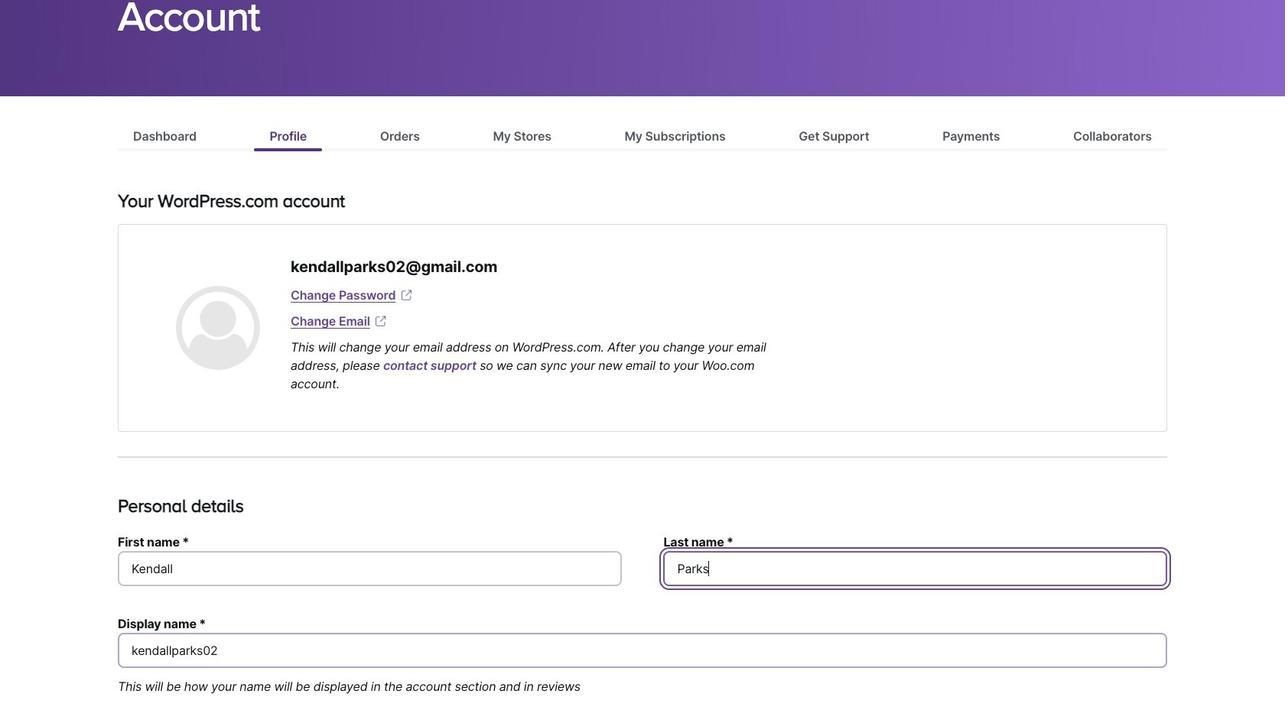 Task type: locate. For each thing, give the bounding box(es) containing it.
0 vertical spatial external link image
[[399, 288, 414, 303]]

1 horizontal spatial external link image
[[399, 288, 414, 303]]

None text field
[[664, 552, 1168, 587]]

external link image
[[399, 288, 414, 303], [373, 314, 388, 329]]

None text field
[[118, 552, 622, 587], [118, 633, 1168, 669], [118, 552, 622, 587], [118, 633, 1168, 669]]

0 horizontal spatial external link image
[[373, 314, 388, 329]]



Task type: vqa. For each thing, say whether or not it's contained in the screenshot.
Search icon
no



Task type: describe. For each thing, give the bounding box(es) containing it.
gravatar image image
[[176, 286, 260, 370]]

1 vertical spatial external link image
[[373, 314, 388, 329]]



